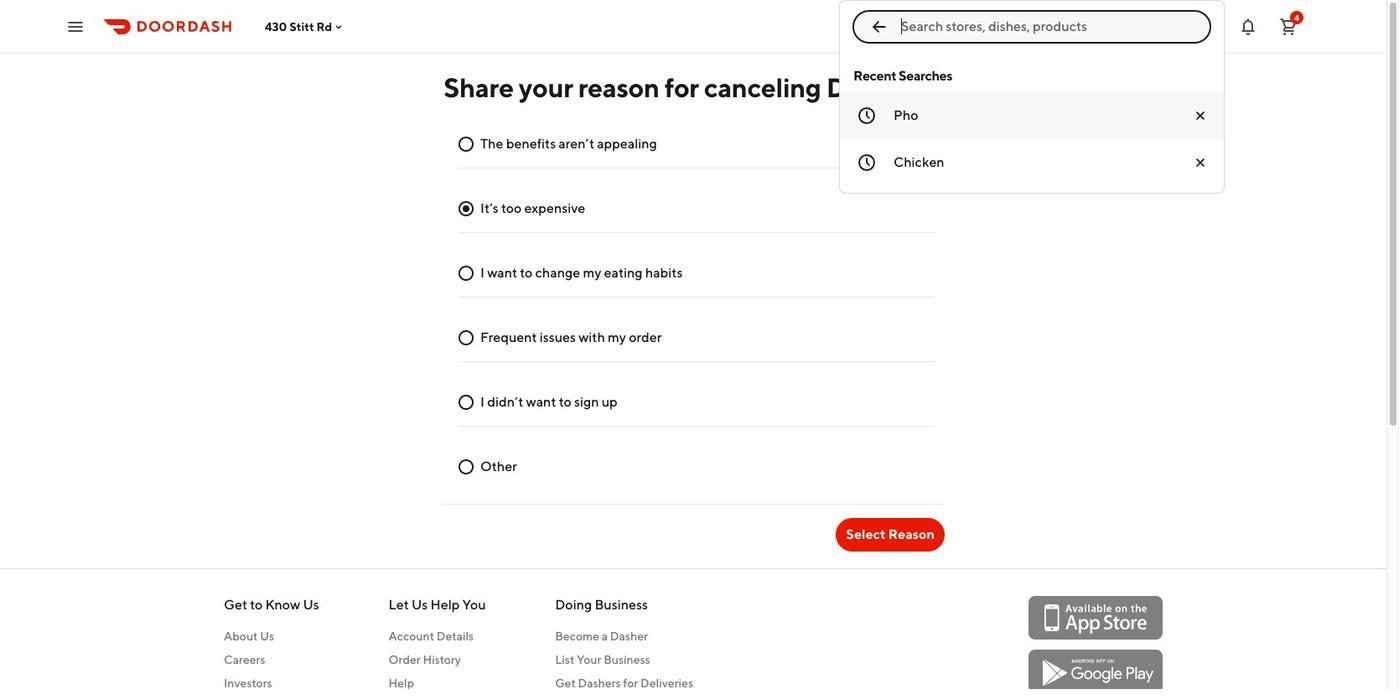 Task type: describe. For each thing, give the bounding box(es) containing it.
The benefits aren't appealing radio
[[459, 137, 474, 152]]

recent
[[854, 68, 897, 84]]

0 vertical spatial want
[[487, 265, 518, 281]]

for
[[665, 71, 699, 103]]

4
[[1295, 12, 1300, 22]]

didn't
[[487, 394, 524, 410]]

list
[[555, 653, 575, 667]]

expensive
[[524, 200, 586, 216]]

430 stitt rd
[[265, 20, 332, 33]]

list your business
[[555, 653, 651, 667]]

pho
[[894, 107, 919, 123]]

2 vertical spatial to
[[250, 597, 263, 613]]

become a dasher
[[555, 630, 648, 643]]

pho link
[[840, 92, 1224, 139]]

us for about us
[[260, 630, 274, 643]]

share your reason for canceling dashpass
[[444, 71, 943, 103]]

about us
[[224, 630, 274, 643]]

I want to change my eating habits radio
[[459, 266, 474, 281]]

reason
[[578, 71, 660, 103]]

i for i want to change my eating habits
[[481, 265, 485, 281]]

searches
[[899, 68, 953, 84]]

select reason button
[[836, 518, 945, 552]]

become
[[555, 630, 600, 643]]

430
[[265, 20, 287, 33]]

order history link
[[389, 652, 486, 668]]

get
[[224, 597, 247, 613]]

habits
[[646, 265, 683, 281]]

account details link
[[389, 628, 486, 645]]

rd
[[317, 20, 332, 33]]

let us help you
[[389, 597, 486, 613]]

delete recent search result image for chicken
[[1194, 156, 1208, 169]]

let
[[389, 597, 409, 613]]

list box containing recent searches
[[839, 54, 1225, 194]]

430 stitt rd button
[[265, 20, 346, 33]]

recent searches
[[854, 68, 953, 84]]

us for let us help you
[[412, 597, 428, 613]]

appealing
[[597, 136, 657, 152]]

with
[[579, 330, 605, 346]]

4 button
[[1272, 10, 1306, 43]]

doing
[[555, 597, 592, 613]]

Store search: begin typing to search for stores available on DoorDash text field
[[902, 17, 1202, 36]]

become a dasher link
[[555, 628, 694, 645]]

frequent
[[481, 330, 537, 346]]

it's too expensive
[[481, 200, 586, 216]]

it's
[[481, 200, 499, 216]]

1 items, open order cart image
[[1279, 16, 1299, 36]]

dashpass
[[827, 71, 943, 103]]

It's too expensive radio
[[459, 201, 474, 216]]

account details
[[389, 630, 474, 643]]



Task type: vqa. For each thing, say whether or not it's contained in the screenshot.
Stitt in the top of the page
yes



Task type: locate. For each thing, give the bounding box(es) containing it.
Frequent issues with my order radio
[[459, 330, 474, 346]]

want
[[487, 265, 518, 281], [526, 394, 556, 410]]

1 horizontal spatial my
[[608, 330, 626, 346]]

your
[[577, 653, 602, 667]]

stitt
[[290, 20, 314, 33]]

chicken link
[[840, 139, 1224, 186]]

delete recent search result image
[[1194, 109, 1208, 122], [1194, 156, 1208, 169]]

0 horizontal spatial want
[[487, 265, 518, 281]]

doing business
[[555, 597, 648, 613]]

us up careers link in the left of the page
[[260, 630, 274, 643]]

1 delete recent search result image from the top
[[1194, 109, 1208, 122]]

select
[[846, 527, 886, 543]]

my
[[583, 265, 602, 281], [608, 330, 626, 346]]

business up become a dasher link
[[595, 597, 648, 613]]

i didn't want to sign up
[[481, 394, 618, 410]]

delete recent search result image inside pho link
[[1194, 109, 1208, 122]]

know
[[265, 597, 300, 613]]

1 vertical spatial to
[[559, 394, 572, 410]]

1 vertical spatial business
[[604, 653, 651, 667]]

help
[[431, 597, 460, 613]]

i
[[481, 265, 485, 281], [481, 394, 485, 410]]

the benefits aren't appealing
[[481, 136, 657, 152]]

too
[[501, 200, 522, 216]]

Other radio
[[459, 460, 474, 475]]

return from search image
[[870, 16, 890, 36]]

0 horizontal spatial my
[[583, 265, 602, 281]]

to
[[520, 265, 533, 281], [559, 394, 572, 410], [250, 597, 263, 613]]

list your business link
[[555, 652, 694, 668]]

delete recent search result image for pho
[[1194, 109, 1208, 122]]

us right "know"
[[303, 597, 319, 613]]

2 i from the top
[[481, 394, 485, 410]]

chicken
[[894, 154, 945, 170]]

the
[[481, 136, 504, 152]]

reason
[[889, 527, 935, 543]]

get to know us
[[224, 597, 319, 613]]

business down dasher
[[604, 653, 651, 667]]

want right didn't
[[526, 394, 556, 410]]

want right 'i want to change my eating habits' option
[[487, 265, 518, 281]]

0 horizontal spatial us
[[260, 630, 274, 643]]

I didn't want to sign up radio
[[459, 395, 474, 410]]

your
[[519, 71, 573, 103]]

frequent issues with my order
[[481, 330, 662, 346]]

list box
[[839, 54, 1225, 194]]

business
[[595, 597, 648, 613], [604, 653, 651, 667]]

1 vertical spatial my
[[608, 330, 626, 346]]

0 vertical spatial to
[[520, 265, 533, 281]]

my left eating
[[583, 265, 602, 281]]

2 horizontal spatial to
[[559, 394, 572, 410]]

share
[[444, 71, 514, 103]]

delete recent search result image inside chicken link
[[1194, 156, 1208, 169]]

i want to change my eating habits
[[481, 265, 683, 281]]

1 vertical spatial want
[[526, 394, 556, 410]]

dasher
[[610, 630, 648, 643]]

i right 'i want to change my eating habits' option
[[481, 265, 485, 281]]

i for i didn't want to sign up
[[481, 394, 485, 410]]

1 vertical spatial i
[[481, 394, 485, 410]]

1 horizontal spatial us
[[303, 597, 319, 613]]

careers
[[224, 653, 265, 667]]

notification bell image
[[1239, 16, 1259, 36]]

sign
[[574, 394, 599, 410]]

to left 'change'
[[520, 265, 533, 281]]

2 delete recent search result image from the top
[[1194, 156, 1208, 169]]

1 horizontal spatial want
[[526, 394, 556, 410]]

0 vertical spatial my
[[583, 265, 602, 281]]

1 i from the top
[[481, 265, 485, 281]]

us
[[303, 597, 319, 613], [412, 597, 428, 613], [260, 630, 274, 643]]

us right let
[[412, 597, 428, 613]]

up
[[602, 394, 618, 410]]

select reason
[[846, 527, 935, 543]]

0 vertical spatial i
[[481, 265, 485, 281]]

details
[[437, 630, 474, 643]]

about us link
[[224, 628, 319, 645]]

order history
[[389, 653, 461, 667]]

other
[[481, 459, 517, 475]]

0 vertical spatial delete recent search result image
[[1194, 109, 1208, 122]]

0 vertical spatial business
[[595, 597, 648, 613]]

about
[[224, 630, 258, 643]]

2 horizontal spatial us
[[412, 597, 428, 613]]

to right get
[[250, 597, 263, 613]]

to left sign
[[559, 394, 572, 410]]

order
[[629, 330, 662, 346]]

a
[[602, 630, 608, 643]]

0 horizontal spatial to
[[250, 597, 263, 613]]

eating
[[604, 265, 643, 281]]

1 vertical spatial delete recent search result image
[[1194, 156, 1208, 169]]

history
[[423, 653, 461, 667]]

i right i didn't want to sign up option
[[481, 394, 485, 410]]

aren't
[[559, 136, 595, 152]]

change
[[535, 265, 581, 281]]

my right "with"
[[608, 330, 626, 346]]

open menu image
[[65, 16, 86, 36]]

order
[[389, 653, 421, 667]]

canceling
[[704, 71, 822, 103]]

account
[[389, 630, 434, 643]]

1 horizontal spatial to
[[520, 265, 533, 281]]

benefits
[[506, 136, 556, 152]]

you
[[463, 597, 486, 613]]

issues
[[540, 330, 576, 346]]

careers link
[[224, 652, 319, 668]]



